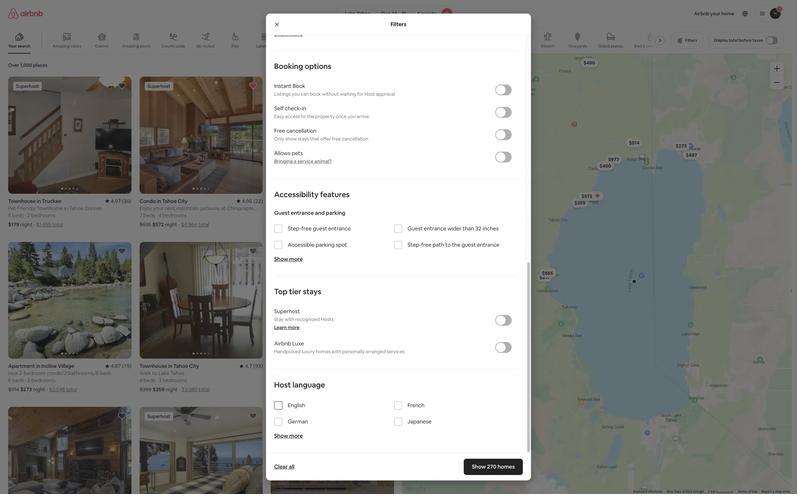 Task type: describe. For each thing, give the bounding box(es) containing it.
bedroom
[[24, 371, 46, 377]]

none search field containing lake tahoe
[[337, 5, 456, 22]]

$572 button
[[579, 192, 604, 201]]

group containing amazing views
[[0, 27, 668, 54]]

2 inside "button"
[[708, 491, 710, 494]]

total inside cabin in carnelian bay coleman cabin 7 beds · 3 bedrooms $400 night · $3,547 total
[[317, 221, 328, 228]]

error
[[783, 491, 790, 494]]

in inside self check-in easy access to the property once you arrive
[[302, 105, 306, 112]]

show left 270
[[472, 464, 486, 471]]

amazing views
[[53, 43, 81, 49]]

data
[[675, 491, 682, 494]]

lake tahoe
[[345, 11, 370, 17]]

new
[[8, 371, 18, 377]]

filters dialog
[[266, 0, 531, 481]]

google
[[694, 491, 704, 494]]

show
[[285, 136, 297, 142]]

grand pianos
[[598, 44, 624, 49]]

$514 button
[[626, 138, 643, 148]]

pianos
[[611, 44, 624, 49]]

guests
[[421, 11, 437, 17]]

(30)
[[122, 198, 131, 204]]

night inside townhouse in tahoe city walk to lake tahoe 4 beds · 3 bedrooms $399 $359 night · $3,080 total
[[166, 387, 178, 393]]

$572 inside 7 beds · 4 bedrooms $635 $572 night · $4,964 total
[[152, 221, 164, 228]]

truckee for in
[[292, 363, 311, 370]]

night inside cabin in carnelian bay coleman cabin 7 beds · 3 bedrooms $400 night · $3,547 total
[[284, 221, 297, 228]]

luxe
[[292, 341, 304, 348]]

vineyards
[[568, 44, 587, 49]]

amazing for amazing pools
[[122, 44, 139, 49]]

report a map error link
[[762, 491, 790, 494]]

add to wishlist: home in homewood image
[[118, 413, 126, 421]]

only
[[274, 136, 284, 142]]

show more for accessibility
[[274, 256, 303, 263]]

km
[[711, 491, 716, 494]]

$400 inside cabin in carnelian bay coleman cabin 7 beds · 3 bedrooms $400 night · $3,547 total
[[271, 221, 283, 228]]

1 vertical spatial cancellation
[[342, 136, 368, 142]]

clear all
[[274, 464, 295, 471]]

add to wishlist: apartment in incline village image
[[118, 247, 126, 255]]

6 inside apartment in incline village new 2-bedroom condo/2 bathrooms/6 beds 6 beds · 2 bedrooms $514 $273 night · $2,048 total
[[8, 378, 11, 384]]

learn more link
[[274, 325, 300, 331]]

with inside airbnb luxe handpicked luxury homes with personally arranged services
[[332, 349, 341, 355]]

village
[[58, 363, 74, 370]]

bedrooms inside apartment in incline village new 2-bedroom condo/2 bathrooms/6 beds 6 beds · 2 bedrooms $514 $273 night · $2,048 total
[[31, 378, 56, 384]]

airbnb luxe handpicked luxury homes with personally arranged services
[[274, 341, 405, 355]]

taxes
[[753, 38, 763, 43]]

$1,655 total button
[[36, 221, 63, 228]]

offer
[[320, 136, 331, 142]]

entrance up spot
[[328, 225, 351, 233]]

$4,964
[[181, 221, 197, 228]]

add to wishlist: townhouse in tahoe city image
[[249, 247, 257, 255]]

over
[[8, 62, 19, 68]]

truckee for townhome
[[42, 198, 61, 204]]

1 vertical spatial $400 button
[[597, 161, 614, 171]]

4.87
[[111, 363, 121, 370]]

$514 inside button
[[629, 140, 640, 146]]

dec 24 – 31
[[382, 11, 406, 17]]

total inside button
[[729, 38, 738, 43]]

the for in
[[307, 114, 314, 120]]

beds inside cabin in carnelian bay coleman cabin 7 beds · 3 bedrooms $400 night · $3,547 total
[[275, 212, 287, 219]]

to for tahoe
[[152, 371, 157, 377]]

map
[[776, 491, 782, 494]]

4.95 (22)
[[242, 198, 263, 204]]

city for townhouse in tahoe city walk to lake tahoe 4 beds · 3 bedrooms $399 $359 night · $3,080 total
[[189, 363, 199, 370]]

4.97
[[111, 198, 121, 204]]

guest for guest entrance and parking
[[274, 210, 290, 217]]

report a map error
[[762, 491, 790, 494]]

features
[[320, 190, 350, 200]]

lake tahoe button
[[337, 5, 376, 22]]

total inside townhouse in truckee pet friendly townhome in tahoe donner 5 beds · 2 bedrooms $179 night · $1,655 total
[[52, 221, 63, 228]]

4.7
[[245, 363, 252, 370]]

step-free path to the guest entrance
[[408, 242, 500, 249]]

bedrooms inside townhouse in tahoe city walk to lake tahoe 4 beds · 3 bedrooms $399 $359 night · $3,080 total
[[163, 378, 187, 384]]

2 inside townhouse in truckee pet friendly townhome in tahoe donner 5 beds · 2 bedrooms $179 night · $1,655 total
[[27, 212, 30, 219]]

total inside townhouse in tahoe city walk to lake tahoe 4 beds · 3 bedrooms $399 $359 night · $3,080 total
[[199, 387, 210, 393]]

townhouse for walk
[[140, 363, 167, 370]]

0 horizontal spatial host
[[274, 381, 291, 390]]

$600 button
[[583, 192, 601, 201]]

$514 inside apartment in incline village new 2-bedroom condo/2 bathrooms/6 beds 6 beds · 2 bedrooms $514 $273 night · $2,048 total
[[8, 387, 19, 393]]

1 vertical spatial stays
[[303, 287, 321, 297]]

$273 inside button
[[676, 143, 687, 149]]

handpicked
[[274, 349, 301, 355]]

google image
[[404, 486, 427, 495]]

entrance down inches
[[477, 242, 500, 249]]

$400 inside home in truckee snuggle up in the shelby bear lair mountain home 3 beds · 3 bedrooms $400 night · $3,737 total
[[271, 387, 283, 393]]

over 1,000 places
[[8, 62, 48, 68]]

more down "accessible"
[[289, 256, 303, 263]]

4.97 (30)
[[111, 198, 131, 204]]

path
[[433, 242, 444, 249]]

self
[[274, 105, 284, 112]]

more inside superhost stay with recognized hosts learn more
[[288, 325, 300, 331]]

$487
[[686, 152, 697, 158]]

$3,547
[[300, 221, 316, 228]]

german
[[288, 419, 308, 426]]

$2,048
[[49, 387, 65, 393]]

ski-
[[196, 44, 203, 49]]

total inside 7 beds · 4 bedrooms $635 $572 night · $4,964 total
[[198, 221, 209, 228]]

terms of use
[[738, 491, 758, 494]]

5
[[8, 212, 11, 219]]

0 horizontal spatial home
[[271, 363, 286, 370]]

2 inside apartment in incline village new 2-bedroom condo/2 bathrooms/6 beds 6 beds · 2 bedrooms $514 $273 night · $2,048 total
[[27, 378, 30, 384]]

condo in tahoe city
[[140, 198, 188, 204]]

show more for host
[[274, 433, 303, 440]]

$635
[[140, 221, 151, 228]]

3 inside townhouse in tahoe city walk to lake tahoe 4 beds · 3 bedrooms $399 $359 night · $3,080 total
[[159, 378, 162, 384]]

0 horizontal spatial cabin
[[271, 198, 285, 204]]

total inside home in truckee snuggle up in the shelby bear lair mountain home 3 beds · 3 bedrooms $400 night · $3,737 total
[[317, 387, 328, 393]]

with inside superhost stay with recognized hosts learn more
[[285, 317, 294, 323]]

display
[[714, 38, 728, 43]]

of
[[748, 491, 751, 494]]

$400 inside $359 $400
[[584, 60, 595, 66]]

you inside self check-in easy access to the property once you arrive
[[348, 114, 356, 120]]

allows
[[274, 150, 291, 157]]

and
[[315, 210, 325, 217]]

in for townhouse in truckee pet friendly townhome in tahoe donner 5 beds · 2 bedrooms $179 night · $1,655 total
[[37, 198, 41, 204]]

up
[[291, 371, 297, 377]]

show more button for accessibility
[[274, 256, 303, 263]]

listings
[[274, 91, 291, 97]]

1 vertical spatial parking
[[316, 242, 335, 249]]

show for accessibility's show more button
[[274, 256, 288, 263]]

0 vertical spatial $400 button
[[581, 58, 598, 68]]

new
[[384, 363, 394, 370]]

wider
[[448, 225, 462, 233]]

luxury
[[302, 349, 315, 355]]

walk
[[140, 371, 151, 377]]

step- for step-free path to the guest entrance
[[408, 242, 421, 249]]

1 horizontal spatial a
[[773, 491, 775, 494]]

beds inside 7 beds · 4 bedrooms $635 $572 night · $4,964 total
[[143, 212, 155, 219]]

(15)
[[122, 363, 131, 370]]

2 horizontal spatial to
[[446, 242, 451, 249]]

4.7 out of 5 average rating,  93 reviews image
[[240, 363, 263, 370]]

report
[[762, 491, 772, 494]]

–
[[398, 11, 401, 17]]

1,000
[[20, 62, 32, 68]]

bringing
[[274, 158, 293, 165]]

guest entrance and parking
[[274, 210, 346, 217]]

entrance down carnelian
[[291, 210, 314, 217]]

your
[[8, 44, 17, 49]]

display total before taxes
[[714, 38, 763, 43]]

free inside free cancellation only show stays that offer free cancellation
[[332, 136, 341, 142]]

bedrooms inside townhouse in truckee pet friendly townhome in tahoe donner 5 beds · 2 bedrooms $179 night · $1,655 total
[[31, 212, 55, 219]]

home in truckee snuggle up in the shelby bear lair mountain home 3 beds · 3 bedrooms $400 night · $3,737 total
[[271, 363, 388, 393]]

in/out
[[203, 44, 215, 49]]

without
[[322, 91, 339, 97]]

carnelian
[[291, 198, 314, 204]]

$3,737 total button
[[300, 387, 328, 393]]

townhouse for friendly
[[8, 198, 36, 204]]

0 vertical spatial cancellation
[[287, 128, 317, 135]]

bedrooms inside 7 beds · 4 bedrooms $635 $572 night · $4,964 total
[[163, 212, 187, 219]]

access
[[285, 114, 300, 120]]

cabins
[[95, 44, 108, 49]]

$359 button
[[571, 198, 589, 208]]

in for condo in tahoe city
[[157, 198, 161, 204]]

add to wishlist: townhouse in truckee image
[[118, 82, 126, 90]]

french
[[408, 403, 425, 410]]

allows pets bringing a service animal?
[[274, 150, 332, 165]]



Task type: vqa. For each thing, say whether or not it's contained in the screenshot.
Disability Support
no



Task type: locate. For each thing, give the bounding box(es) containing it.
3 show more button from the top
[[274, 433, 303, 440]]

0 horizontal spatial to
[[152, 371, 157, 377]]

parking
[[326, 210, 346, 217], [316, 242, 335, 249]]

1 horizontal spatial step-
[[408, 242, 421, 249]]

0 vertical spatial stays
[[298, 136, 309, 142]]

6 guests
[[418, 11, 437, 17]]

city up 7 beds · 4 bedrooms $635 $572 night · $4,964 total on the left of the page
[[178, 198, 188, 204]]

show more button down german
[[274, 433, 303, 440]]

guest down than
[[462, 242, 476, 249]]

1 horizontal spatial you
[[348, 114, 356, 120]]

bedrooms up $3,737
[[294, 378, 318, 384]]

$359 inside townhouse in tahoe city walk to lake tahoe 4 beds · 3 bedrooms $399 $359 night · $3,080 total
[[153, 387, 165, 393]]

keyboard shortcuts
[[633, 491, 663, 494]]

coleman
[[271, 205, 292, 212]]

cabin up the coleman
[[271, 198, 285, 204]]

7 down the coleman
[[271, 212, 274, 219]]

1 7 from the left
[[140, 212, 142, 219]]

total
[[729, 38, 738, 43], [52, 221, 63, 228], [198, 221, 209, 228], [317, 221, 328, 228], [66, 387, 77, 393], [199, 387, 210, 393], [317, 387, 328, 393]]

your search
[[8, 44, 31, 49]]

1 horizontal spatial guest
[[408, 225, 423, 233]]

4 down condo in tahoe city
[[159, 212, 162, 219]]

townhouse inside townhouse in truckee pet friendly townhome in tahoe donner 5 beds · 2 bedrooms $179 night · $1,655 total
[[8, 198, 36, 204]]

$273
[[676, 143, 687, 149], [20, 387, 32, 393]]

2 km button
[[706, 490, 736, 495]]

zoom out image
[[775, 80, 780, 85]]

$487 button
[[683, 151, 700, 160]]

total down and
[[317, 221, 328, 228]]

0 vertical spatial $514
[[629, 140, 640, 146]]

2 show more from the top
[[274, 256, 303, 263]]

4.95
[[242, 198, 252, 204]]

0 horizontal spatial 6
[[8, 378, 11, 384]]

cabin
[[271, 198, 285, 204], [293, 205, 307, 212]]

night inside 7 beds · 4 bedrooms $635 $572 night · $4,964 total
[[165, 221, 177, 228]]

$273 up the $487 button
[[676, 143, 687, 149]]

with left personally
[[332, 349, 341, 355]]

bedrooms
[[31, 212, 55, 219], [163, 212, 187, 219], [294, 212, 318, 219], [31, 378, 56, 384], [163, 378, 187, 384], [294, 378, 318, 384]]

1 vertical spatial cabin
[[293, 205, 307, 212]]

pets
[[292, 150, 303, 157]]

options
[[305, 62, 332, 71]]

$399
[[140, 387, 152, 393]]

amazing for amazing views
[[53, 43, 70, 49]]

bringing a service animal? button
[[274, 158, 332, 165]]

$400 down snuggle
[[271, 387, 283, 393]]

total right $2,048
[[66, 387, 77, 393]]

truckee inside home in truckee snuggle up in the shelby bear lair mountain home 3 beds · 3 bedrooms $400 night · $3,737 total
[[292, 363, 311, 370]]

instant
[[274, 83, 292, 90]]

in inside apartment in incline village new 2-bedroom condo/2 bathrooms/6 beds 6 beds · 2 bedrooms $514 $273 night · $2,048 total
[[36, 363, 40, 370]]

beds down 4.87
[[100, 371, 112, 377]]

0 horizontal spatial homes
[[316, 349, 331, 355]]

homes
[[316, 349, 331, 355], [498, 464, 515, 471]]

None search field
[[337, 5, 456, 22]]

1 horizontal spatial guest
[[462, 242, 476, 249]]

booking
[[274, 62, 303, 71]]

accessible parking spot
[[288, 242, 347, 249]]

townhouse up walk
[[140, 363, 167, 370]]

with down superhost
[[285, 317, 294, 323]]

©2023
[[682, 491, 693, 494]]

show more down german
[[274, 433, 303, 440]]

to for in
[[301, 114, 306, 120]]

free left path
[[421, 242, 432, 249]]

1 vertical spatial host
[[274, 381, 291, 390]]

bedrooms up $3,080
[[163, 378, 187, 384]]

townhouse in tahoe city walk to lake tahoe 4 beds · 3 bedrooms $399 $359 night · $3,080 total
[[140, 363, 210, 393]]

donner
[[85, 205, 102, 212]]

play
[[232, 44, 239, 49]]

0 vertical spatial a
[[294, 158, 297, 165]]

1 vertical spatial the
[[452, 242, 461, 249]]

group
[[0, 27, 668, 54], [8, 77, 131, 194], [140, 77, 263, 194], [271, 77, 518, 194], [8, 242, 131, 359], [140, 242, 263, 359], [271, 242, 394, 359], [8, 408, 131, 495], [140, 408, 263, 495], [271, 408, 394, 495]]

0 vertical spatial guest
[[274, 210, 290, 217]]

0 horizontal spatial guest
[[274, 210, 290, 217]]

1 horizontal spatial cancellation
[[342, 136, 368, 142]]

homes inside airbnb luxe handpicked luxury homes with personally arranged services
[[316, 349, 331, 355]]

add to wishlist: home in carnelian bay image
[[249, 413, 257, 421]]

1 horizontal spatial cabin
[[293, 205, 307, 212]]

homes right 270
[[498, 464, 515, 471]]

1 vertical spatial with
[[332, 349, 341, 355]]

map data ©2023 google
[[667, 491, 704, 494]]

superhost stay with recognized hosts learn more
[[274, 308, 334, 331]]

total inside apartment in incline village new 2-bedroom condo/2 bathrooms/6 beds 6 beds · 2 bedrooms $514 $273 night · $2,048 total
[[66, 387, 77, 393]]

0 horizontal spatial $273
[[20, 387, 32, 393]]

a inside allows pets bringing a service animal?
[[294, 158, 297, 165]]

4.87 out of 5 average rating,  15 reviews image
[[105, 363, 131, 370]]

6 left guests
[[418, 11, 420, 17]]

booking options
[[274, 62, 332, 71]]

show more button for host
[[274, 433, 303, 440]]

1 horizontal spatial truckee
[[292, 363, 311, 370]]

2 down friendly
[[27, 212, 30, 219]]

the inside self check-in easy access to the property once you arrive
[[307, 114, 314, 120]]

1 horizontal spatial city
[[189, 363, 199, 370]]

the inside home in truckee snuggle up in the shelby bear lair mountain home 3 beds · 3 bedrooms $400 night · $3,737 total
[[303, 371, 311, 377]]

for
[[357, 91, 364, 97]]

show more button down "accessible"
[[274, 256, 303, 263]]

in for cabin in carnelian bay coleman cabin 7 beds · 3 bedrooms $400 night · $3,547 total
[[286, 198, 290, 204]]

stays right tier at the left of page
[[303, 287, 321, 297]]

$4,964 total button
[[181, 221, 209, 228]]

total right $1,655 at the top of page
[[52, 221, 63, 228]]

homes inside the show 270 homes link
[[498, 464, 515, 471]]

to
[[301, 114, 306, 120], [446, 242, 451, 249], [152, 371, 157, 377]]

&
[[643, 44, 646, 49]]

2-
[[19, 371, 24, 377]]

beds down walk
[[144, 378, 155, 384]]

services
[[387, 349, 405, 355]]

beds right 5
[[12, 212, 24, 219]]

more up booking options at the top
[[289, 30, 303, 37]]

host down snuggle
[[274, 381, 291, 390]]

4.97 out of 5 average rating,  30 reviews image
[[105, 198, 131, 204]]

1 vertical spatial $572
[[152, 221, 164, 228]]

night down bedroom
[[33, 387, 45, 393]]

guest for guest entrance wider than 32 inches
[[408, 225, 423, 233]]

4 inside townhouse in tahoe city walk to lake tahoe 4 beds · 3 bedrooms $399 $359 night · $3,080 total
[[140, 378, 143, 384]]

show more
[[274, 30, 303, 37], [274, 256, 303, 263], [274, 433, 303, 440]]

1 show more from the top
[[274, 30, 303, 37]]

truckee inside townhouse in truckee pet friendly townhome in tahoe donner 5 beds · 2 bedrooms $179 night · $1,655 total
[[42, 198, 61, 204]]

6 inside button
[[418, 11, 420, 17]]

1 horizontal spatial homes
[[498, 464, 515, 471]]

1 vertical spatial city
[[189, 363, 199, 370]]

0 vertical spatial home
[[271, 363, 286, 370]]

you inside instant book listings you can book without waiting for host approval
[[292, 91, 300, 97]]

bedrooms down bedroom
[[31, 378, 56, 384]]

0 vertical spatial free
[[332, 136, 341, 142]]

cancellation down arrive
[[342, 136, 368, 142]]

1 vertical spatial truckee
[[292, 363, 311, 370]]

0 vertical spatial parking
[[326, 210, 346, 217]]

$400 down the coleman
[[271, 221, 283, 228]]

0 horizontal spatial with
[[285, 317, 294, 323]]

$3,737
[[300, 387, 316, 393]]

0 vertical spatial homes
[[316, 349, 331, 355]]

friendly
[[17, 205, 36, 212]]

amazing left pools
[[122, 44, 139, 49]]

$977 button
[[605, 155, 622, 164]]

free
[[274, 128, 285, 135]]

places
[[33, 62, 48, 68]]

the down wider
[[452, 242, 461, 249]]

step- left path
[[408, 242, 421, 249]]

display total before taxes button
[[709, 32, 784, 49]]

you
[[292, 91, 300, 97], [348, 114, 356, 120]]

0 horizontal spatial 7
[[140, 212, 142, 219]]

show 270 homes link
[[464, 460, 523, 476]]

a down pets
[[294, 158, 297, 165]]

free down guest entrance and parking
[[302, 225, 312, 233]]

1 vertical spatial $514
[[8, 387, 19, 393]]

homes right luxury
[[316, 349, 331, 355]]

0 horizontal spatial you
[[292, 91, 300, 97]]

personally
[[342, 349, 365, 355]]

self check-in easy access to the property once you arrive
[[274, 105, 369, 120]]

host inside instant book listings you can book without waiting for host approval
[[365, 91, 375, 97]]

0 horizontal spatial city
[[178, 198, 188, 204]]

2 vertical spatial show more
[[274, 433, 303, 440]]

$3,547 total button
[[300, 221, 328, 228]]

1 horizontal spatial $514
[[629, 140, 640, 146]]

beds down the coleman
[[275, 212, 287, 219]]

night inside home in truckee snuggle up in the shelby bear lair mountain home 3 beds · 3 bedrooms $400 night · $3,737 total
[[284, 387, 297, 393]]

$600
[[586, 193, 598, 199]]

4.7 (93)
[[245, 363, 263, 370]]

7 inside 7 beds · 4 bedrooms $635 $572 night · $4,964 total
[[140, 212, 142, 219]]

1 vertical spatial 6
[[8, 378, 11, 384]]

stays left that
[[298, 136, 309, 142]]

with
[[285, 317, 294, 323], [332, 349, 341, 355]]

incline
[[41, 363, 57, 370]]

step- for step-free guest entrance
[[288, 225, 302, 233]]

$572 inside button
[[582, 193, 592, 199]]

bedrooms up $1,655 at the top of page
[[31, 212, 55, 219]]

guest
[[313, 225, 327, 233], [462, 242, 476, 249]]

$811
[[540, 275, 549, 281]]

waiting
[[340, 91, 356, 97]]

night left $3,080
[[166, 387, 178, 393]]

$400 down $977
[[600, 163, 611, 169]]

0 horizontal spatial $514
[[8, 387, 19, 393]]

1 horizontal spatial amazing
[[122, 44, 139, 49]]

1 horizontal spatial townhouse
[[140, 363, 167, 370]]

0 vertical spatial the
[[307, 114, 314, 120]]

book
[[310, 91, 321, 97]]

language
[[293, 381, 325, 390]]

2 vertical spatial show more button
[[274, 433, 303, 440]]

free for step-free guest entrance
[[302, 225, 312, 233]]

total right $3,080
[[199, 387, 210, 393]]

shortcuts
[[649, 491, 663, 494]]

1 horizontal spatial home
[[373, 371, 388, 377]]

in for apartment in incline village new 2-bedroom condo/2 bathrooms/6 beds 6 beds · 2 bedrooms $514 $273 night · $2,048 total
[[36, 363, 40, 370]]

0 horizontal spatial townhouse
[[8, 198, 36, 204]]

night inside apartment in incline village new 2-bedroom condo/2 bathrooms/6 beds 6 beds · 2 bedrooms $514 $273 night · $2,048 total
[[33, 387, 45, 393]]

the up the language
[[303, 371, 311, 377]]

zoom in image
[[775, 66, 780, 71]]

$811 button
[[536, 273, 552, 282]]

1 vertical spatial a
[[773, 491, 775, 494]]

beds inside home in truckee snuggle up in the shelby bear lair mountain home 3 beds · 3 bedrooms $400 night · $3,737 total
[[275, 378, 287, 384]]

0 horizontal spatial amazing
[[53, 43, 70, 49]]

to right path
[[446, 242, 451, 249]]

1 vertical spatial lake
[[158, 371, 169, 377]]

google map
showing 26 stays. including 1 saved stay. region
[[402, 54, 792, 495]]

1 vertical spatial you
[[348, 114, 356, 120]]

city up $3,080 total button
[[189, 363, 199, 370]]

host right for
[[365, 91, 375, 97]]

tahoe inside button
[[357, 11, 370, 17]]

1 horizontal spatial $359
[[575, 200, 586, 206]]

entrance up path
[[424, 225, 447, 233]]

0 vertical spatial $273
[[676, 143, 687, 149]]

lake inside button
[[345, 11, 356, 17]]

night down up on the left bottom
[[284, 387, 297, 393]]

show for 1st show more button from the top of the filters dialog
[[274, 30, 288, 37]]

6
[[418, 11, 420, 17], [8, 378, 11, 384]]

show down german
[[274, 433, 288, 440]]

the left 'property'
[[307, 114, 314, 120]]

you down book
[[292, 91, 300, 97]]

mountain
[[350, 371, 372, 377]]

1 vertical spatial $273
[[20, 387, 32, 393]]

2 vertical spatial to
[[152, 371, 157, 377]]

accessibility features
[[274, 190, 350, 200]]

1 horizontal spatial host
[[365, 91, 375, 97]]

2 show more button from the top
[[274, 256, 303, 263]]

1 vertical spatial homes
[[498, 464, 515, 471]]

show more button up the lakefront
[[274, 30, 303, 37]]

0 horizontal spatial 4
[[140, 378, 143, 384]]

$400 inside button
[[600, 163, 611, 169]]

spot
[[336, 242, 347, 249]]

1 horizontal spatial with
[[332, 349, 341, 355]]

0 vertical spatial townhouse
[[8, 198, 36, 204]]

townhouse up friendly
[[8, 198, 36, 204]]

1 vertical spatial 2
[[27, 378, 30, 384]]

to right walk
[[152, 371, 157, 377]]

truckee up up on the left bottom
[[292, 363, 311, 370]]

1 vertical spatial home
[[373, 371, 388, 377]]

0 horizontal spatial lake
[[158, 371, 169, 377]]

0 vertical spatial guest
[[313, 225, 327, 233]]

more down german
[[289, 433, 303, 440]]

1 horizontal spatial to
[[301, 114, 306, 120]]

4 down walk
[[140, 378, 143, 384]]

1 vertical spatial guest
[[462, 242, 476, 249]]

townhouse inside townhouse in tahoe city walk to lake tahoe 4 beds · 3 bedrooms $399 $359 night · $3,080 total
[[140, 363, 167, 370]]

truckee up the townhome
[[42, 198, 61, 204]]

0 horizontal spatial cancellation
[[287, 128, 317, 135]]

bedrooms up $3,547
[[294, 212, 318, 219]]

1 horizontal spatial 4
[[159, 212, 162, 219]]

property
[[315, 114, 335, 120]]

1 vertical spatial guest
[[408, 225, 423, 233]]

total right $3,737
[[317, 387, 328, 393]]

4 inside 7 beds · 4 bedrooms $635 $572 night · $4,964 total
[[159, 212, 162, 219]]

2 vertical spatial the
[[303, 371, 311, 377]]

2 left km
[[708, 491, 710, 494]]

0 vertical spatial 4
[[159, 212, 162, 219]]

condo/2
[[47, 371, 67, 377]]

1 horizontal spatial $273
[[676, 143, 687, 149]]

more right learn
[[288, 325, 300, 331]]

bedrooms inside cabin in carnelian bay coleman cabin 7 beds · 3 bedrooms $400 night · $3,547 total
[[294, 212, 318, 219]]

$359 inside $359 $400
[[575, 200, 586, 206]]

$273 down 2-
[[20, 387, 32, 393]]

1 vertical spatial $359
[[153, 387, 165, 393]]

$400 down vineyards
[[584, 60, 595, 66]]

shelby
[[312, 371, 328, 377]]

remove from wishlist: condo in tahoe city image
[[249, 82, 257, 90]]

bed & breakfasts
[[635, 44, 667, 49]]

3 show more from the top
[[274, 433, 303, 440]]

step- up "accessible"
[[288, 225, 302, 233]]

7 inside cabin in carnelian bay coleman cabin 7 beds · 3 bedrooms $400 night · $3,547 total
[[271, 212, 274, 219]]

$273 button
[[673, 142, 690, 151]]

·
[[25, 212, 26, 219], [156, 212, 157, 219], [288, 212, 289, 219], [34, 221, 35, 228], [179, 221, 180, 228], [298, 221, 299, 228], [25, 378, 26, 384], [156, 378, 158, 384], [288, 378, 289, 384], [46, 387, 48, 393], [179, 387, 180, 393], [298, 387, 299, 393]]

night left $4,964
[[165, 221, 177, 228]]

2 down bedroom
[[27, 378, 30, 384]]

total left before
[[729, 38, 738, 43]]

top tier stays
[[274, 287, 321, 297]]

night inside townhouse in truckee pet friendly townhome in tahoe donner 5 beds · 2 bedrooms $179 night · $1,655 total
[[20, 221, 32, 228]]

city inside townhouse in tahoe city walk to lake tahoe 4 beds · 3 bedrooms $399 $359 night · $3,080 total
[[189, 363, 199, 370]]

beds inside townhouse in tahoe city walk to lake tahoe 4 beds · 3 bedrooms $399 $359 night · $3,080 total
[[144, 378, 155, 384]]

cabin down carnelian
[[293, 205, 307, 212]]

beds inside townhouse in truckee pet friendly townhome in tahoe donner 5 beds · 2 bedrooms $179 night · $1,655 total
[[12, 212, 24, 219]]

show more up the lakefront
[[274, 30, 303, 37]]

0 horizontal spatial $359
[[153, 387, 165, 393]]

parking right and
[[326, 210, 346, 217]]

1 horizontal spatial free
[[332, 136, 341, 142]]

to right access
[[301, 114, 306, 120]]

total right $4,964
[[198, 221, 209, 228]]

1 vertical spatial step-
[[408, 242, 421, 249]]

step-free guest entrance
[[288, 225, 351, 233]]

amazing left views
[[53, 43, 70, 49]]

bedrooms up $4,964
[[163, 212, 187, 219]]

in inside cabin in carnelian bay coleman cabin 7 beds · 3 bedrooms $400 night · $3,547 total
[[286, 198, 290, 204]]

japanese
[[408, 419, 432, 426]]

2 7 from the left
[[271, 212, 274, 219]]

1 horizontal spatial lake
[[345, 11, 356, 17]]

the for truckee
[[303, 371, 311, 377]]

$400 button down vineyards
[[581, 58, 598, 68]]

0 horizontal spatial step-
[[288, 225, 302, 233]]

in for townhouse in tahoe city walk to lake tahoe 4 beds · 3 bedrooms $399 $359 night · $3,080 total
[[168, 363, 172, 370]]

stays inside free cancellation only show stays that offer free cancellation
[[298, 136, 309, 142]]

beds down snuggle
[[275, 378, 287, 384]]

views
[[71, 43, 81, 49]]

you right once on the top of page
[[348, 114, 356, 120]]

in inside townhouse in tahoe city walk to lake tahoe 4 beds · 3 bedrooms $399 $359 night · $3,080 total
[[168, 363, 172, 370]]

4.87 (15)
[[111, 363, 131, 370]]

$977
[[608, 157, 619, 163]]

0 vertical spatial city
[[178, 198, 188, 204]]

in for home in truckee snuggle up in the shelby bear lair mountain home 3 beds · 3 bedrooms $400 night · $3,737 total
[[287, 363, 291, 370]]

0 vertical spatial lake
[[345, 11, 356, 17]]

free for step-free path to the guest entrance
[[421, 242, 432, 249]]

4.95 out of 5 average rating,  22 reviews image
[[237, 198, 263, 204]]

to inside townhouse in tahoe city walk to lake tahoe 4 beds · 3 bedrooms $399 $359 night · $3,080 total
[[152, 371, 157, 377]]

a
[[294, 158, 297, 165], [773, 491, 775, 494]]

profile element
[[464, 0, 784, 27]]

1 horizontal spatial $572
[[582, 193, 592, 199]]

0 vertical spatial step-
[[288, 225, 302, 233]]

book
[[293, 83, 306, 90]]

0 horizontal spatial guest
[[313, 225, 327, 233]]

7 up $635
[[140, 212, 142, 219]]

1 show more button from the top
[[274, 30, 303, 37]]

$400 button up $600 button
[[597, 161, 614, 171]]

to inside self check-in easy access to the property once you arrive
[[301, 114, 306, 120]]

night left $3,547
[[284, 221, 297, 228]]

lake inside townhouse in tahoe city walk to lake tahoe 4 beds · 3 bedrooms $399 $359 night · $3,080 total
[[158, 371, 169, 377]]

cancellation up show
[[287, 128, 317, 135]]

bedrooms inside home in truckee snuggle up in the shelby bear lair mountain home 3 beds · 3 bedrooms $400 night · $3,737 total
[[294, 378, 318, 384]]

0 vertical spatial with
[[285, 317, 294, 323]]

3 inside cabin in carnelian bay coleman cabin 7 beds · 3 bedrooms $400 night · $3,547 total
[[290, 212, 293, 219]]

show up the lakefront
[[274, 30, 288, 37]]

night right $179
[[20, 221, 32, 228]]

show more down "accessible"
[[274, 256, 303, 263]]

accessibility
[[274, 190, 319, 200]]

2 horizontal spatial free
[[421, 242, 432, 249]]

0 horizontal spatial a
[[294, 158, 297, 165]]

host
[[365, 91, 375, 97], [274, 381, 291, 390]]

keyboard shortcuts button
[[633, 490, 663, 495]]

amazing pools
[[122, 44, 151, 49]]

0 vertical spatial cabin
[[271, 198, 285, 204]]

0 vertical spatial show more
[[274, 30, 303, 37]]

0 horizontal spatial free
[[302, 225, 312, 233]]

1 vertical spatial show more button
[[274, 256, 303, 263]]

a left the map
[[773, 491, 775, 494]]

0 vertical spatial $359
[[575, 200, 586, 206]]

check-
[[285, 105, 302, 112]]

show down "accessible"
[[274, 256, 288, 263]]

beds up $635
[[143, 212, 155, 219]]

parking left spot
[[316, 242, 335, 249]]

tahoe inside townhouse in truckee pet friendly townhome in tahoe donner 5 beds · 2 bedrooms $179 night · $1,655 total
[[69, 205, 83, 212]]

$273 inside apartment in incline village new 2-bedroom condo/2 bathrooms/6 beds 6 beds · 2 bedrooms $514 $273 night · $2,048 total
[[20, 387, 32, 393]]

city for condo in tahoe city
[[178, 198, 188, 204]]

0 vertical spatial to
[[301, 114, 306, 120]]

beds down 2-
[[12, 378, 24, 384]]

0 vertical spatial you
[[292, 91, 300, 97]]

night
[[20, 221, 32, 228], [165, 221, 177, 228], [284, 221, 297, 228], [33, 387, 45, 393], [166, 387, 178, 393], [284, 387, 297, 393]]

2 vertical spatial 2
[[708, 491, 710, 494]]

in
[[302, 105, 306, 112], [37, 198, 41, 204], [157, 198, 161, 204], [286, 198, 290, 204], [64, 205, 68, 212], [36, 363, 40, 370], [168, 363, 172, 370], [287, 363, 291, 370], [298, 371, 302, 377]]

home up snuggle
[[271, 363, 286, 370]]

free right 'offer'
[[332, 136, 341, 142]]

home down the 'new'
[[373, 371, 388, 377]]

1 vertical spatial show more
[[274, 256, 303, 263]]

show for host show more button
[[274, 433, 288, 440]]



